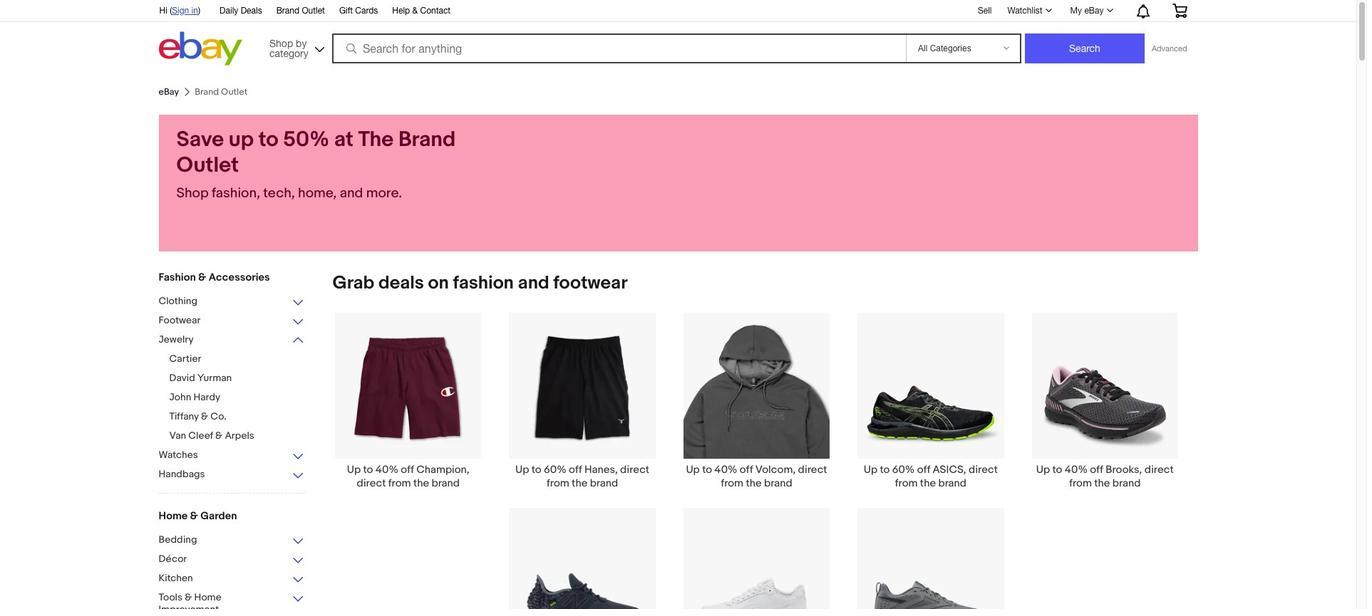 Task type: describe. For each thing, give the bounding box(es) containing it.
cards
[[355, 6, 378, 16]]

help & contact
[[392, 6, 451, 16]]

up
[[229, 127, 254, 153]]

account navigation
[[151, 0, 1198, 22]]

décor button
[[159, 553, 305, 567]]

volcom,
[[755, 464, 796, 477]]

direct for up to 60% off asics, direct from the brand
[[969, 464, 998, 477]]

cleef
[[188, 430, 213, 442]]

clothing footwear jewelry cartier david yurman john hardy tiffany & co. van cleef & arpels watches handbags
[[159, 295, 254, 480]]

advanced link
[[1145, 34, 1194, 63]]

sign in link
[[172, 6, 198, 16]]

the for asics,
[[920, 477, 936, 491]]

0 horizontal spatial home
[[159, 510, 188, 523]]

champion,
[[416, 464, 469, 477]]

(
[[170, 6, 172, 16]]

brand inside save up to 50% at the brand outlet shop fashion, tech, home, and more.
[[398, 127, 456, 153]]

handbags button
[[159, 468, 305, 482]]

tiffany & co. link
[[169, 411, 315, 424]]

david
[[169, 372, 195, 384]]

bedding
[[159, 534, 197, 546]]

to inside save up to 50% at the brand outlet shop fashion, tech, home, and more.
[[259, 127, 278, 153]]

outlet inside save up to 50% at the brand outlet shop fashion, tech, home, and more.
[[176, 153, 239, 178]]

direct for up to 40% off brooks, direct from the brand
[[1145, 464, 1174, 477]]

on
[[428, 272, 449, 294]]

fashion & accessories
[[159, 271, 270, 284]]

shop by category
[[269, 37, 308, 59]]

save
[[176, 127, 224, 153]]

daily deals
[[220, 6, 262, 16]]

to for up to 40% off volcom, direct from the brand
[[702, 464, 712, 477]]

40% for brooks,
[[1065, 464, 1088, 477]]

and inside save up to 50% at the brand outlet shop fashion, tech, home, and more.
[[340, 185, 363, 202]]

shop by category button
[[263, 32, 327, 62]]

ebay link
[[159, 86, 179, 98]]

up to 40% off brooks, direct from the brand link
[[1018, 312, 1192, 491]]

watches
[[159, 449, 198, 461]]

& left co.
[[201, 411, 208, 423]]

up to 40% off champion, direct from the brand
[[347, 464, 469, 491]]

brand for volcom,
[[764, 477, 792, 491]]

tiffany
[[169, 411, 199, 423]]

cartier
[[169, 353, 201, 365]]

grab
[[333, 272, 374, 294]]

the
[[358, 127, 394, 153]]

40% for volcom,
[[715, 464, 737, 477]]

up for up to 40% off volcom, direct from the brand
[[686, 464, 700, 477]]

from for brooks,
[[1069, 477, 1092, 491]]

direct for up to 40% off volcom, direct from the brand
[[798, 464, 827, 477]]

list inside save up to 50% at the brand outlet main content
[[315, 312, 1198, 609]]

jewelry button
[[159, 334, 305, 347]]

brand outlet link
[[276, 4, 325, 19]]

up to 40% off brooks, direct from the brand
[[1036, 464, 1174, 491]]

improvement
[[159, 604, 219, 609]]

up to 60% off asics, direct from the brand
[[864, 464, 998, 491]]

& right cleef
[[215, 430, 223, 442]]

my ebay link
[[1063, 2, 1120, 19]]

60% for hanes,
[[544, 464, 566, 477]]

more.
[[366, 185, 402, 202]]

brooks,
[[1106, 464, 1142, 477]]

shop inside shop by category
[[269, 37, 293, 49]]

up to 40% off volcom, direct from the brand
[[686, 464, 827, 491]]

up to 60% off hanes, direct from the brand link
[[495, 312, 670, 491]]

brand for champion,
[[432, 477, 460, 491]]

outlet inside brand outlet link
[[302, 6, 325, 16]]

from for asics,
[[895, 477, 918, 491]]

fashion
[[159, 271, 196, 284]]

up to 60% off hanes, direct from the brand
[[515, 464, 649, 491]]

décor
[[159, 553, 187, 565]]

the for volcom,
[[746, 477, 762, 491]]

)
[[198, 6, 200, 16]]

hardy
[[193, 391, 220, 403]]

hanes,
[[584, 464, 618, 477]]

tools
[[159, 592, 183, 604]]

garden
[[200, 510, 237, 523]]

direct for up to 60% off hanes, direct from the brand
[[620, 464, 649, 477]]

bedding button
[[159, 534, 305, 547]]

ebay inside account navigation
[[1085, 6, 1104, 16]]

up to 40% off champion, direct from the brand link
[[321, 312, 495, 491]]

category
[[269, 47, 308, 59]]

watches button
[[159, 449, 305, 463]]

home,
[[298, 185, 337, 202]]

& left garden on the left of page
[[190, 510, 198, 523]]

tech,
[[263, 185, 295, 202]]

up to 60% off asics, direct from the brand link
[[844, 312, 1018, 491]]

hi
[[159, 6, 167, 16]]

clothing button
[[159, 295, 305, 309]]

kitchen button
[[159, 572, 305, 586]]

to for up to 60% off asics, direct from the brand
[[880, 464, 890, 477]]

deals
[[241, 6, 262, 16]]

handbags
[[159, 468, 205, 480]]

off for volcom,
[[740, 464, 753, 477]]

your shopping cart image
[[1172, 4, 1188, 18]]



Task type: vqa. For each thing, say whether or not it's contained in the screenshot.
(45,246)
no



Task type: locate. For each thing, give the bounding box(es) containing it.
brand for hanes,
[[590, 477, 618, 491]]

from inside up to 60% off asics, direct from the brand
[[895, 477, 918, 491]]

the inside up to 40% off brooks, direct from the brand
[[1094, 477, 1110, 491]]

save up to 50% at the brand outlet main content
[[147, 81, 1209, 609]]

& right the help
[[412, 6, 418, 16]]

0 vertical spatial shop
[[269, 37, 293, 49]]

40% inside up to 40% off brooks, direct from the brand
[[1065, 464, 1088, 477]]

deals
[[378, 272, 424, 294]]

outlet left gift
[[302, 6, 325, 16]]

shop by category banner
[[151, 0, 1198, 69]]

0 vertical spatial home
[[159, 510, 188, 523]]

fashion,
[[212, 185, 260, 202]]

shop
[[269, 37, 293, 49], [176, 185, 209, 202]]

from left brooks,
[[1069, 477, 1092, 491]]

60% inside up to 60% off asics, direct from the brand
[[892, 464, 915, 477]]

brand inside up to 40% off volcom, direct from the brand
[[764, 477, 792, 491]]

help
[[392, 6, 410, 16]]

off left volcom,
[[740, 464, 753, 477]]

brand inside 'up to 40% off champion, direct from the brand'
[[432, 477, 460, 491]]

ebay inside save up to 50% at the brand outlet main content
[[159, 86, 179, 98]]

1 horizontal spatial outlet
[[302, 6, 325, 16]]

none submit inside shop by category banner
[[1025, 34, 1145, 63]]

0 vertical spatial ebay
[[1085, 6, 1104, 16]]

3 the from the left
[[746, 477, 762, 491]]

list
[[315, 312, 1198, 609]]

5 off from the left
[[1090, 464, 1103, 477]]

john
[[169, 391, 191, 403]]

from left asics,
[[895, 477, 918, 491]]

yurman
[[197, 372, 232, 384]]

60%
[[544, 464, 566, 477], [892, 464, 915, 477]]

to for up to 40% off brooks, direct from the brand
[[1053, 464, 1062, 477]]

watchlist link
[[1000, 2, 1058, 19]]

from left volcom,
[[721, 477, 744, 491]]

0 horizontal spatial brand
[[276, 6, 299, 16]]

grab deals on fashion and footwear
[[333, 272, 628, 294]]

brand for brooks,
[[1113, 477, 1141, 491]]

direct inside 'up to 40% off champion, direct from the brand'
[[357, 477, 386, 491]]

1 horizontal spatial 60%
[[892, 464, 915, 477]]

to inside up to 60% off asics, direct from the brand
[[880, 464, 890, 477]]

3 40% from the left
[[1065, 464, 1088, 477]]

arpels
[[225, 430, 254, 442]]

van cleef & arpels link
[[169, 430, 315, 443]]

4 up from the left
[[864, 464, 878, 477]]

direct for up to 40% off champion, direct from the brand
[[357, 477, 386, 491]]

the inside 'up to 40% off champion, direct from the brand'
[[413, 477, 429, 491]]

asics,
[[933, 464, 966, 477]]

up
[[347, 464, 361, 477], [515, 464, 529, 477], [686, 464, 700, 477], [864, 464, 878, 477], [1036, 464, 1050, 477]]

shop inside save up to 50% at the brand outlet shop fashion, tech, home, and more.
[[176, 185, 209, 202]]

the inside up to 40% off volcom, direct from the brand
[[746, 477, 762, 491]]

2 off from the left
[[569, 464, 582, 477]]

shop left by
[[269, 37, 293, 49]]

0 vertical spatial outlet
[[302, 6, 325, 16]]

off inside the up to 60% off hanes, direct from the brand
[[569, 464, 582, 477]]

by
[[296, 37, 307, 49]]

from left champion,
[[388, 477, 411, 491]]

my
[[1070, 6, 1082, 16]]

clothing
[[159, 295, 197, 307]]

1 vertical spatial brand
[[398, 127, 456, 153]]

2 up from the left
[[515, 464, 529, 477]]

1 up from the left
[[347, 464, 361, 477]]

60% left asics,
[[892, 464, 915, 477]]

1 40% from the left
[[376, 464, 398, 477]]

off left champion,
[[401, 464, 414, 477]]

off inside 'up to 40% off champion, direct from the brand'
[[401, 464, 414, 477]]

off inside up to 40% off volcom, direct from the brand
[[740, 464, 753, 477]]

advanced
[[1152, 44, 1187, 53]]

& inside account navigation
[[412, 6, 418, 16]]

1 vertical spatial home
[[194, 592, 221, 604]]

van
[[169, 430, 186, 442]]

4 off from the left
[[917, 464, 930, 477]]

0 horizontal spatial outlet
[[176, 153, 239, 178]]

ebay right my
[[1085, 6, 1104, 16]]

1 vertical spatial shop
[[176, 185, 209, 202]]

home & garden
[[159, 510, 237, 523]]

off left asics,
[[917, 464, 930, 477]]

4 from from the left
[[895, 477, 918, 491]]

40% for champion,
[[376, 464, 398, 477]]

from inside up to 40% off brooks, direct from the brand
[[1069, 477, 1092, 491]]

to for up to 60% off hanes, direct from the brand
[[532, 464, 542, 477]]

1 horizontal spatial ebay
[[1085, 6, 1104, 16]]

off
[[401, 464, 414, 477], [569, 464, 582, 477], [740, 464, 753, 477], [917, 464, 930, 477], [1090, 464, 1103, 477]]

footwear
[[553, 272, 628, 294]]

up inside up to 60% off asics, direct from the brand
[[864, 464, 878, 477]]

0 horizontal spatial ebay
[[159, 86, 179, 98]]

& inside bedding décor kitchen tools & home improvement
[[185, 592, 192, 604]]

shop left 'fashion,'
[[176, 185, 209, 202]]

outlet
[[302, 6, 325, 16], [176, 153, 239, 178]]

Search for anything text field
[[334, 35, 903, 62]]

brand inside account navigation
[[276, 6, 299, 16]]

up inside 'up to 40% off champion, direct from the brand'
[[347, 464, 361, 477]]

60% left hanes,
[[544, 464, 566, 477]]

footwear button
[[159, 314, 305, 328]]

None submit
[[1025, 34, 1145, 63]]

up inside up to 40% off volcom, direct from the brand
[[686, 464, 700, 477]]

bedding décor kitchen tools & home improvement
[[159, 534, 221, 609]]

kitchen
[[159, 572, 193, 585]]

1 horizontal spatial home
[[194, 592, 221, 604]]

1 horizontal spatial and
[[518, 272, 549, 294]]

ebay up save
[[159, 86, 179, 98]]

1 the from the left
[[413, 477, 429, 491]]

from for champion,
[[388, 477, 411, 491]]

50%
[[283, 127, 329, 153]]

brand outlet
[[276, 6, 325, 16]]

my ebay
[[1070, 6, 1104, 16]]

off inside up to 40% off brooks, direct from the brand
[[1090, 464, 1103, 477]]

footwear
[[159, 314, 201, 326]]

off for brooks,
[[1090, 464, 1103, 477]]

up for up to 40% off champion, direct from the brand
[[347, 464, 361, 477]]

1 vertical spatial and
[[518, 272, 549, 294]]

accessories
[[209, 271, 270, 284]]

40% inside 'up to 40% off champion, direct from the brand'
[[376, 464, 398, 477]]

off for hanes,
[[569, 464, 582, 477]]

watchlist
[[1008, 6, 1043, 16]]

& right fashion
[[198, 271, 206, 284]]

1 vertical spatial outlet
[[176, 153, 239, 178]]

2 the from the left
[[572, 477, 588, 491]]

3 from from the left
[[721, 477, 744, 491]]

0 vertical spatial and
[[340, 185, 363, 202]]

60% for asics,
[[892, 464, 915, 477]]

from inside up to 40% off volcom, direct from the brand
[[721, 477, 744, 491]]

1 horizontal spatial brand
[[398, 127, 456, 153]]

up inside the up to 60% off hanes, direct from the brand
[[515, 464, 529, 477]]

home
[[159, 510, 188, 523], [194, 592, 221, 604]]

direct inside the up to 60% off hanes, direct from the brand
[[620, 464, 649, 477]]

3 brand from the left
[[764, 477, 792, 491]]

fashion
[[453, 272, 514, 294]]

&
[[412, 6, 418, 16], [198, 271, 206, 284], [201, 411, 208, 423], [215, 430, 223, 442], [190, 510, 198, 523], [185, 592, 192, 604]]

2 from from the left
[[547, 477, 569, 491]]

gift
[[339, 6, 353, 16]]

1 horizontal spatial 40%
[[715, 464, 737, 477]]

gift cards
[[339, 6, 378, 16]]

sell link
[[972, 5, 998, 15]]

sign
[[172, 6, 189, 16]]

5 up from the left
[[1036, 464, 1050, 477]]

cartier link
[[169, 353, 315, 366]]

3 off from the left
[[740, 464, 753, 477]]

and left more.
[[340, 185, 363, 202]]

to
[[259, 127, 278, 153], [363, 464, 373, 477], [532, 464, 542, 477], [702, 464, 712, 477], [880, 464, 890, 477], [1053, 464, 1062, 477]]

off left brooks,
[[1090, 464, 1103, 477]]

from for volcom,
[[721, 477, 744, 491]]

help & contact link
[[392, 4, 451, 19]]

4 brand from the left
[[938, 477, 967, 491]]

1 vertical spatial ebay
[[159, 86, 179, 98]]

up for up to 60% off asics, direct from the brand
[[864, 464, 878, 477]]

0 horizontal spatial 40%
[[376, 464, 398, 477]]

5 from from the left
[[1069, 477, 1092, 491]]

2 40% from the left
[[715, 464, 737, 477]]

brand up by
[[276, 6, 299, 16]]

from inside 'up to 40% off champion, direct from the brand'
[[388, 477, 411, 491]]

home up "bedding"
[[159, 510, 188, 523]]

david yurman link
[[169, 372, 315, 386]]

home down kitchen dropdown button
[[194, 592, 221, 604]]

& right tools in the left bottom of the page
[[185, 592, 192, 604]]

up for up to 40% off brooks, direct from the brand
[[1036, 464, 1050, 477]]

40% inside up to 40% off volcom, direct from the brand
[[715, 464, 737, 477]]

40% left champion,
[[376, 464, 398, 477]]

outlet up 'fashion,'
[[176, 153, 239, 178]]

the inside the up to 60% off hanes, direct from the brand
[[572, 477, 588, 491]]

up for up to 60% off hanes, direct from the brand
[[515, 464, 529, 477]]

list containing up to 40% off champion, direct from the brand
[[315, 312, 1198, 609]]

brand inside up to 60% off asics, direct from the brand
[[938, 477, 967, 491]]

60% inside the up to 60% off hanes, direct from the brand
[[544, 464, 566, 477]]

off inside up to 60% off asics, direct from the brand
[[917, 464, 930, 477]]

off left hanes,
[[569, 464, 582, 477]]

40% left brooks,
[[1065, 464, 1088, 477]]

0 horizontal spatial shop
[[176, 185, 209, 202]]

daily
[[220, 6, 238, 16]]

0 vertical spatial brand
[[276, 6, 299, 16]]

direct inside up to 40% off brooks, direct from the brand
[[1145, 464, 1174, 477]]

brand right the
[[398, 127, 456, 153]]

co.
[[210, 411, 227, 423]]

1 from from the left
[[388, 477, 411, 491]]

sell
[[978, 5, 992, 15]]

3 up from the left
[[686, 464, 700, 477]]

2 horizontal spatial 40%
[[1065, 464, 1088, 477]]

the for champion,
[[413, 477, 429, 491]]

5 brand from the left
[[1113, 477, 1141, 491]]

direct inside up to 60% off asics, direct from the brand
[[969, 464, 998, 477]]

home inside bedding décor kitchen tools & home improvement
[[194, 592, 221, 604]]

40% left volcom,
[[715, 464, 737, 477]]

brand for asics,
[[938, 477, 967, 491]]

2 60% from the left
[[892, 464, 915, 477]]

to inside 'up to 40% off champion, direct from the brand'
[[363, 464, 373, 477]]

direct inside up to 40% off volcom, direct from the brand
[[798, 464, 827, 477]]

the inside up to 60% off asics, direct from the brand
[[920, 477, 936, 491]]

the for hanes,
[[572, 477, 588, 491]]

off for asics,
[[917, 464, 930, 477]]

up to 40% off volcom, direct from the brand link
[[670, 312, 844, 491]]

john hardy link
[[169, 391, 315, 405]]

1 60% from the left
[[544, 464, 566, 477]]

jewelry
[[159, 334, 194, 346]]

off for champion,
[[401, 464, 414, 477]]

up inside up to 40% off brooks, direct from the brand
[[1036, 464, 1050, 477]]

to inside up to 40% off brooks, direct from the brand
[[1053, 464, 1062, 477]]

in
[[191, 6, 198, 16]]

the for brooks,
[[1094, 477, 1110, 491]]

0 horizontal spatial and
[[340, 185, 363, 202]]

5 the from the left
[[1094, 477, 1110, 491]]

to for up to 40% off champion, direct from the brand
[[363, 464, 373, 477]]

1 off from the left
[[401, 464, 414, 477]]

to inside the up to 60% off hanes, direct from the brand
[[532, 464, 542, 477]]

1 horizontal spatial shop
[[269, 37, 293, 49]]

from
[[388, 477, 411, 491], [547, 477, 569, 491], [721, 477, 744, 491], [895, 477, 918, 491], [1069, 477, 1092, 491]]

from left hanes,
[[547, 477, 569, 491]]

2 brand from the left
[[590, 477, 618, 491]]

0 horizontal spatial 60%
[[544, 464, 566, 477]]

and right fashion
[[518, 272, 549, 294]]

tools & home improvement button
[[159, 592, 305, 609]]

40%
[[376, 464, 398, 477], [715, 464, 737, 477], [1065, 464, 1088, 477]]

to inside up to 40% off volcom, direct from the brand
[[702, 464, 712, 477]]

at
[[334, 127, 354, 153]]

1 brand from the left
[[432, 477, 460, 491]]

4 the from the left
[[920, 477, 936, 491]]

brand inside up to 40% off brooks, direct from the brand
[[1113, 477, 1141, 491]]

gift cards link
[[339, 4, 378, 19]]

hi ( sign in )
[[159, 6, 200, 16]]

from inside the up to 60% off hanes, direct from the brand
[[547, 477, 569, 491]]

brand inside the up to 60% off hanes, direct from the brand
[[590, 477, 618, 491]]

contact
[[420, 6, 451, 16]]

save up to 50% at the brand outlet shop fashion, tech, home, and more.
[[176, 127, 456, 202]]

from for hanes,
[[547, 477, 569, 491]]



